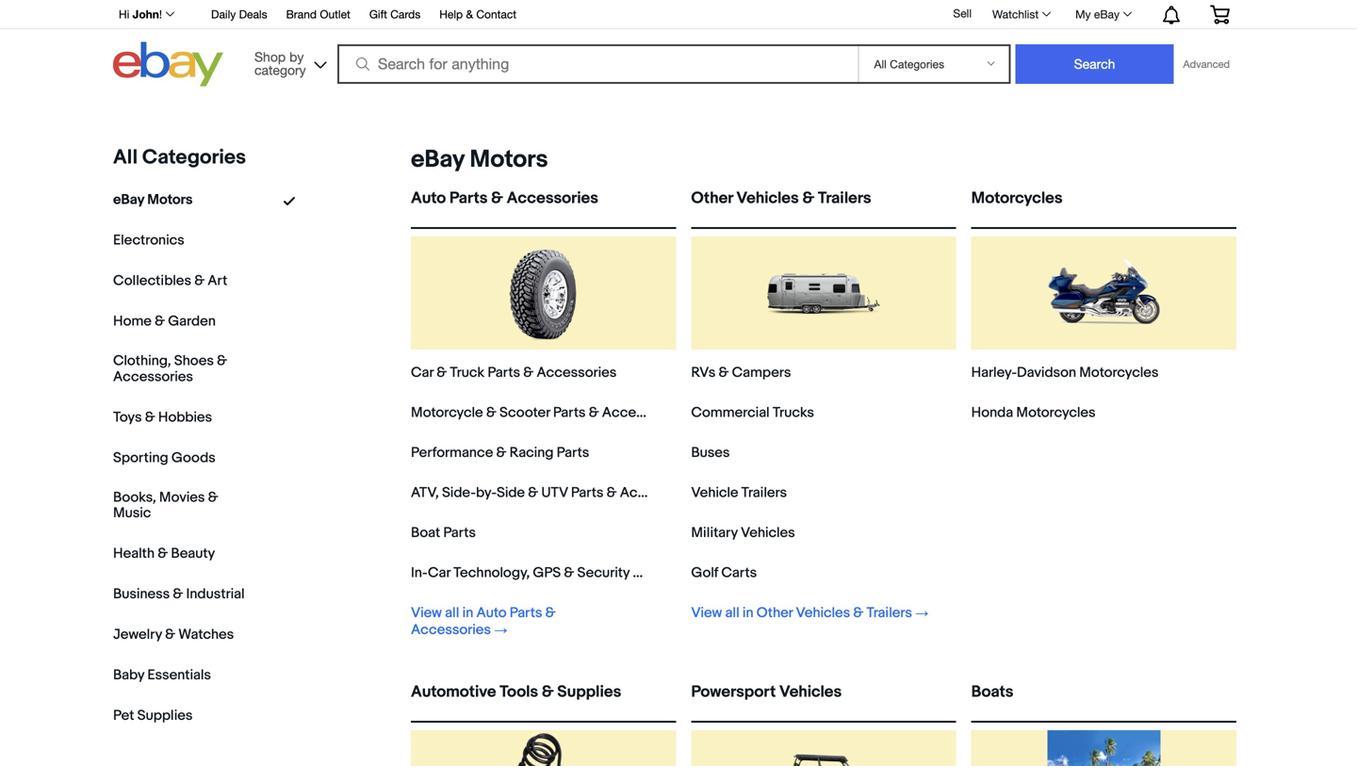 Task type: vqa. For each thing, say whether or not it's contained in the screenshot.
1 inside the dropdown button
no



Task type: locate. For each thing, give the bounding box(es) containing it.
1 vertical spatial ebay motors link
[[113, 191, 193, 208]]

ebay motors up 'electronics' at the top of the page
[[113, 191, 193, 208]]

motors up auto parts & accessories
[[470, 145, 548, 174]]

ebay right my in the top right of the page
[[1094, 8, 1120, 21]]

1 horizontal spatial other
[[757, 605, 793, 622]]

ebay motors link up auto parts & accessories
[[404, 145, 548, 174]]

advanced link
[[1174, 45, 1240, 83]]

1 horizontal spatial auto
[[477, 605, 507, 622]]

brand
[[286, 8, 317, 21]]

accessories inside clothing, shoes & accessories
[[113, 368, 193, 385]]

1 vertical spatial motors
[[147, 191, 193, 208]]

0 horizontal spatial view
[[411, 605, 442, 622]]

art
[[208, 272, 227, 289]]

view for other vehicles & trailers
[[691, 605, 722, 622]]

& inside books, movies & music
[[208, 489, 218, 506]]

auto parts & accessories link
[[411, 189, 676, 223]]

supplies right tools at the bottom of page
[[557, 683, 622, 702]]

ebay up auto parts & accessories
[[411, 145, 465, 174]]

vehicles for other
[[737, 189, 799, 208]]

powersport vehicles image
[[767, 731, 881, 767]]

garden
[[168, 313, 216, 330]]

jewelry & watches link
[[113, 627, 234, 644]]

view inside view all in auto parts & accessories
[[411, 605, 442, 622]]

ebay down all
[[113, 191, 144, 208]]

trailers
[[818, 189, 872, 208], [742, 485, 787, 502], [867, 605, 913, 622]]

deals
[[239, 8, 267, 21]]

commercial
[[691, 404, 770, 421]]

car left the truck
[[411, 364, 434, 381]]

side
[[497, 485, 525, 502]]

None submit
[[1016, 44, 1174, 84]]

car & truck parts & accessories link
[[411, 364, 617, 381]]

all for parts
[[445, 605, 459, 622]]

books, movies & music link
[[113, 489, 245, 522]]

in inside view all in auto parts & accessories
[[463, 605, 473, 622]]

boats link
[[972, 683, 1237, 717]]

categories
[[142, 145, 246, 170]]

all inside view all in auto parts & accessories
[[445, 605, 459, 622]]

1 vertical spatial auto
[[477, 605, 507, 622]]

supplies
[[557, 683, 622, 702], [137, 708, 193, 725]]

car down boat parts
[[428, 565, 451, 582]]

view down the golf
[[691, 605, 722, 622]]

& inside view all in auto parts & accessories
[[546, 605, 556, 622]]

my
[[1076, 8, 1091, 21]]

help
[[440, 8, 463, 21]]

your shopping cart image
[[1210, 5, 1231, 24]]

0 vertical spatial car
[[411, 364, 434, 381]]

baby
[[113, 667, 144, 684]]

automotive tools & supplies link
[[411, 683, 676, 717]]

boats image
[[1048, 731, 1161, 767]]

0 vertical spatial ebay motors link
[[404, 145, 548, 174]]

1 vertical spatial ebay motors
[[113, 191, 193, 208]]

motors down all categories
[[147, 191, 193, 208]]

racing
[[510, 445, 554, 462]]

car
[[411, 364, 434, 381], [428, 565, 451, 582]]

motorcycle
[[411, 404, 483, 421]]

vehicles
[[737, 189, 799, 208], [741, 525, 795, 542], [796, 605, 851, 622], [780, 683, 842, 702]]

ebay motors link up 'electronics' at the top of the page
[[113, 191, 193, 208]]

Search for anything text field
[[340, 46, 855, 82]]

0 horizontal spatial other
[[691, 189, 733, 208]]

john
[[133, 8, 159, 21]]

ebay motors
[[411, 145, 548, 174], [113, 191, 193, 208]]

&
[[466, 8, 473, 21], [491, 189, 503, 208], [803, 189, 815, 208], [194, 272, 205, 289], [155, 313, 165, 330], [217, 353, 227, 370], [437, 364, 447, 381], [523, 364, 534, 381], [719, 364, 729, 381], [486, 404, 497, 421], [589, 404, 599, 421], [145, 409, 155, 426], [496, 445, 507, 462], [528, 485, 538, 502], [607, 485, 617, 502], [208, 489, 218, 506], [158, 546, 168, 562], [564, 565, 574, 582], [173, 586, 183, 603], [546, 605, 556, 622], [854, 605, 864, 622], [165, 627, 175, 644], [542, 683, 554, 702]]

trucks
[[773, 404, 814, 421]]

rvs & campers
[[691, 364, 791, 381]]

utv
[[541, 485, 568, 502]]

my ebay
[[1076, 8, 1120, 21]]

0 horizontal spatial in
[[463, 605, 473, 622]]

1 horizontal spatial in
[[743, 605, 754, 622]]

military vehicles
[[691, 525, 795, 542]]

honda motorcycles
[[972, 404, 1096, 421]]

devices
[[633, 565, 685, 582]]

jewelry
[[113, 627, 162, 644]]

all for vehicles
[[725, 605, 740, 622]]

motors
[[470, 145, 548, 174], [147, 191, 193, 208]]

business
[[113, 586, 170, 603]]

help & contact
[[440, 8, 517, 21]]

0 horizontal spatial ebay
[[113, 191, 144, 208]]

military vehicles link
[[691, 525, 795, 542]]

harley-
[[972, 364, 1017, 381]]

my ebay link
[[1065, 3, 1141, 25]]

shop by category banner
[[108, 0, 1245, 91]]

music
[[113, 505, 151, 522]]

category
[[255, 62, 306, 78]]

0 horizontal spatial all
[[445, 605, 459, 622]]

1 horizontal spatial ebay motors
[[411, 145, 548, 174]]

view for auto parts & accessories
[[411, 605, 442, 622]]

1 vertical spatial motorcycles
[[1080, 364, 1159, 381]]

supplies down the baby essentials link
[[137, 708, 193, 725]]

2 horizontal spatial ebay
[[1094, 8, 1120, 21]]

in down carts
[[743, 605, 754, 622]]

0 vertical spatial trailers
[[818, 189, 872, 208]]

1 horizontal spatial ebay
[[411, 145, 465, 174]]

0 horizontal spatial supplies
[[137, 708, 193, 725]]

daily
[[211, 8, 236, 21]]

1 horizontal spatial view
[[691, 605, 722, 622]]

0 horizontal spatial ebay motors link
[[113, 191, 193, 208]]

boats
[[972, 683, 1014, 702]]

carts
[[722, 565, 757, 582]]

1 vertical spatial trailers
[[742, 485, 787, 502]]

all down technology,
[[445, 605, 459, 622]]

sporting
[[113, 450, 168, 466]]

view all in other vehicles & trailers link
[[691, 605, 929, 622]]

auto inside view all in auto parts & accessories
[[477, 605, 507, 622]]

2 vertical spatial ebay
[[113, 191, 144, 208]]

1 all from the left
[[445, 605, 459, 622]]

0 vertical spatial supplies
[[557, 683, 622, 702]]

!
[[159, 8, 162, 21]]

health & beauty
[[113, 546, 215, 562]]

0 vertical spatial motors
[[470, 145, 548, 174]]

advanced
[[1184, 58, 1230, 70]]

security
[[577, 565, 630, 582]]

vehicle
[[691, 485, 739, 502]]

outlet
[[320, 8, 351, 21]]

in
[[463, 605, 473, 622], [743, 605, 754, 622]]

2 view from the left
[[691, 605, 722, 622]]

honda motorcycles link
[[972, 404, 1096, 421]]

1 view from the left
[[411, 605, 442, 622]]

golf carts link
[[691, 565, 757, 582]]

atv, side-by-side & utv parts & accessories link
[[411, 485, 700, 502]]

ebay inside account navigation
[[1094, 8, 1120, 21]]

motorcycle & scooter parts & accessories link
[[411, 404, 682, 421]]

motorcycles
[[972, 189, 1063, 208], [1080, 364, 1159, 381], [1017, 404, 1096, 421]]

1 horizontal spatial all
[[725, 605, 740, 622]]

2 in from the left
[[743, 605, 754, 622]]

0 vertical spatial other
[[691, 189, 733, 208]]

1 in from the left
[[463, 605, 473, 622]]

all down carts
[[725, 605, 740, 622]]

gps
[[533, 565, 561, 582]]

ebay motors up auto parts & accessories
[[411, 145, 548, 174]]

2 vertical spatial motorcycles
[[1017, 404, 1096, 421]]

gift cards link
[[369, 5, 421, 25]]

vehicles for military
[[741, 525, 795, 542]]

ebay
[[1094, 8, 1120, 21], [411, 145, 465, 174], [113, 191, 144, 208]]

auto
[[411, 189, 446, 208], [477, 605, 507, 622]]

2 all from the left
[[725, 605, 740, 622]]

in down technology,
[[463, 605, 473, 622]]

0 vertical spatial ebay
[[1094, 8, 1120, 21]]

in-car technology, gps & security devices link
[[411, 565, 685, 582]]

truck
[[450, 364, 485, 381]]

all
[[445, 605, 459, 622], [725, 605, 740, 622]]

powersport vehicles link
[[691, 683, 957, 717]]

toys & hobbies link
[[113, 409, 212, 426]]

1 horizontal spatial ebay motors link
[[404, 145, 548, 174]]

0 horizontal spatial auto
[[411, 189, 446, 208]]

all
[[113, 145, 138, 170]]

vehicle trailers
[[691, 485, 787, 502]]

view down 'in-'
[[411, 605, 442, 622]]

hi
[[119, 8, 129, 21]]

parts
[[450, 189, 488, 208], [488, 364, 520, 381], [553, 404, 586, 421], [557, 445, 589, 462], [571, 485, 604, 502], [443, 525, 476, 542], [510, 605, 542, 622]]

& inside account navigation
[[466, 8, 473, 21]]



Task type: describe. For each thing, give the bounding box(es) containing it.
car & truck parts & accessories
[[411, 364, 617, 381]]

military
[[691, 525, 738, 542]]

0 vertical spatial ebay motors
[[411, 145, 548, 174]]

clothing, shoes & accessories link
[[113, 353, 245, 385]]

baby essentials link
[[113, 667, 211, 684]]

sell
[[954, 7, 972, 20]]

automotive
[[411, 683, 496, 702]]

vehicles for powersport
[[780, 683, 842, 702]]

other vehicles & trailers image
[[767, 237, 881, 350]]

electronics
[[113, 232, 184, 249]]

golf carts
[[691, 565, 757, 582]]

1 vertical spatial ebay
[[411, 145, 465, 174]]

view all in auto parts & accessories
[[411, 605, 556, 639]]

brand outlet link
[[286, 5, 351, 25]]

commercial trucks link
[[691, 404, 814, 421]]

business & industrial link
[[113, 586, 245, 603]]

auto parts & accessories
[[411, 189, 599, 208]]

shop by category
[[255, 49, 306, 78]]

view all in auto parts & accessories link
[[411, 605, 650, 639]]

in for parts
[[463, 605, 473, 622]]

jewelry & watches
[[113, 627, 234, 644]]

baby essentials
[[113, 667, 211, 684]]

1 vertical spatial supplies
[[137, 708, 193, 725]]

cards
[[391, 8, 421, 21]]

business & industrial
[[113, 586, 245, 603]]

toys & hobbies
[[113, 409, 212, 426]]

accessories inside view all in auto parts & accessories
[[411, 622, 491, 639]]

account navigation
[[108, 0, 1245, 29]]

movies
[[159, 489, 205, 506]]

powersport
[[691, 683, 776, 702]]

0 horizontal spatial motors
[[147, 191, 193, 208]]

1 horizontal spatial supplies
[[557, 683, 622, 702]]

rvs & campers link
[[691, 364, 791, 381]]

watches
[[178, 627, 234, 644]]

collectibles
[[113, 272, 191, 289]]

side-
[[442, 485, 476, 502]]

pet
[[113, 708, 134, 725]]

clothing, shoes & accessories
[[113, 353, 227, 385]]

clothing,
[[113, 353, 171, 370]]

buses link
[[691, 445, 730, 462]]

1 vertical spatial car
[[428, 565, 451, 582]]

motorcycle & scooter parts & accessories
[[411, 404, 682, 421]]

electronics link
[[113, 232, 184, 249]]

shoes
[[174, 353, 214, 370]]

2 vertical spatial trailers
[[867, 605, 913, 622]]

0 vertical spatial motorcycles
[[972, 189, 1063, 208]]

golf
[[691, 565, 719, 582]]

gift cards
[[369, 8, 421, 21]]

by
[[290, 49, 304, 65]]

books, movies & music
[[113, 489, 218, 522]]

0 horizontal spatial ebay motors
[[113, 191, 193, 208]]

honda
[[972, 404, 1014, 421]]

brand outlet
[[286, 8, 351, 21]]

none submit inside shop by category "banner"
[[1016, 44, 1174, 84]]

collectibles & art link
[[113, 272, 227, 289]]

vehicle trailers link
[[691, 485, 787, 502]]

motorcycles image
[[1048, 237, 1161, 350]]

boat parts
[[411, 525, 476, 542]]

powersport vehicles
[[691, 683, 842, 702]]

hobbies
[[158, 409, 212, 426]]

view all in other vehicles & trailers
[[691, 605, 913, 622]]

commercial trucks
[[691, 404, 814, 421]]

industrial
[[186, 586, 245, 603]]

pet supplies link
[[113, 708, 193, 725]]

buses
[[691, 445, 730, 462]]

automotive tools & supplies image
[[487, 731, 600, 767]]

performance & racing parts
[[411, 445, 589, 462]]

health
[[113, 546, 155, 562]]

& inside clothing, shoes & accessories
[[217, 353, 227, 370]]

atv, side-by-side & utv parts & accessories
[[411, 485, 700, 502]]

contact
[[476, 8, 517, 21]]

auto parts & accessories image
[[487, 237, 600, 350]]

other vehicles & trailers link
[[691, 189, 957, 223]]

harley-davidson motorcycles
[[972, 364, 1159, 381]]

books,
[[113, 489, 156, 506]]

harley-davidson motorcycles link
[[972, 364, 1159, 381]]

toys
[[113, 409, 142, 426]]

daily deals
[[211, 8, 267, 21]]

sell link
[[945, 7, 981, 20]]

sporting goods
[[113, 450, 216, 466]]

performance
[[411, 445, 493, 462]]

0 vertical spatial auto
[[411, 189, 446, 208]]

home & garden link
[[113, 313, 216, 330]]

help & contact link
[[440, 5, 517, 25]]

essentials
[[147, 667, 211, 684]]

all categories
[[113, 145, 246, 170]]

watchlist
[[993, 8, 1039, 21]]

in for vehicles
[[743, 605, 754, 622]]

sporting goods link
[[113, 450, 216, 466]]

goods
[[171, 450, 216, 466]]

boat
[[411, 525, 440, 542]]

rvs
[[691, 364, 716, 381]]

parts inside view all in auto parts & accessories
[[510, 605, 542, 622]]

performance & racing parts link
[[411, 445, 589, 462]]

1 vertical spatial other
[[757, 605, 793, 622]]

health & beauty link
[[113, 546, 215, 562]]

tools
[[500, 683, 538, 702]]

gift
[[369, 8, 387, 21]]

1 horizontal spatial motors
[[470, 145, 548, 174]]

automotive tools & supplies
[[411, 683, 622, 702]]

in-car technology, gps & security devices
[[411, 565, 685, 582]]



